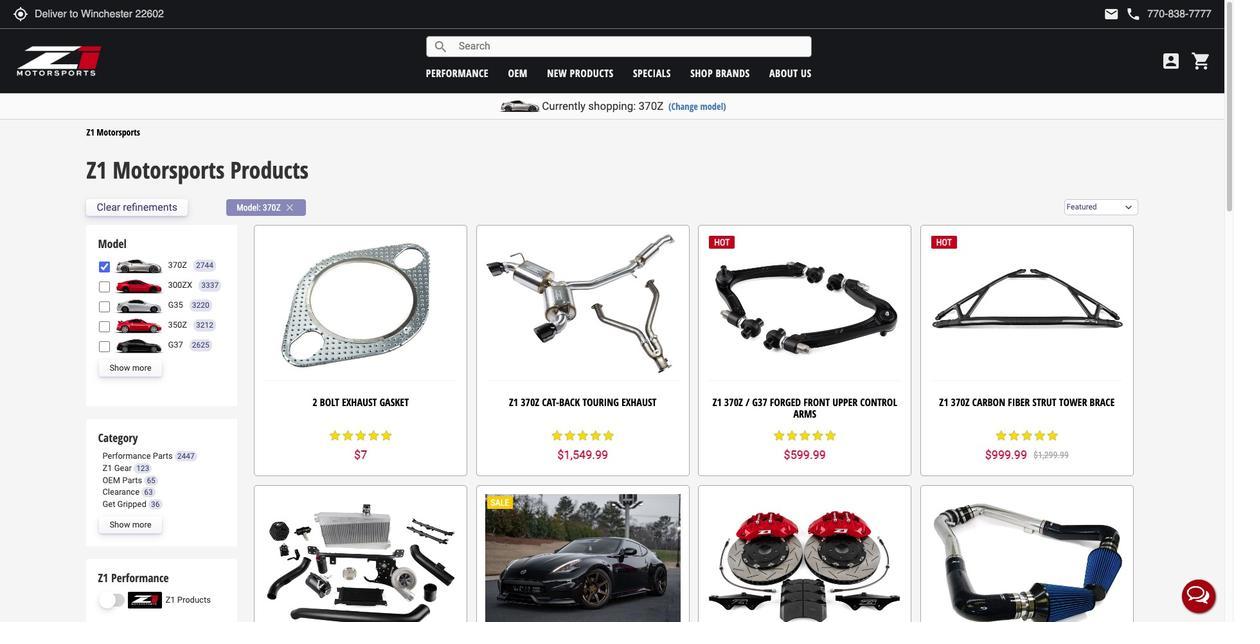 Task type: vqa. For each thing, say whether or not it's contained in the screenshot.
$999.99
yes



Task type: describe. For each thing, give the bounding box(es) containing it.
arms
[[794, 407, 817, 421]]

more for category
[[132, 520, 152, 530]]

2 bolt  exhaust gasket
[[313, 396, 409, 410]]

2447
[[177, 452, 195, 461]]

$1,299.99
[[1034, 450, 1069, 460]]

touring
[[583, 396, 619, 410]]

more for model
[[132, 363, 152, 373]]

about us link
[[770, 66, 812, 80]]

show more for category
[[110, 520, 152, 530]]

z1 for z1 products
[[166, 596, 175, 605]]

z1 inside 'category performance parts 2447 z1 gear 123 oem parts 65 clearance 63 get gripped 36'
[[102, 464, 112, 473]]

36
[[151, 500, 160, 509]]

g37 inside z1 370z / g37 forged front upper control arms
[[753, 396, 768, 410]]

new products link
[[547, 66, 614, 80]]

refinements
[[123, 201, 177, 214]]

shopping_cart
[[1192, 51, 1212, 71]]

tower
[[1060, 396, 1088, 410]]

63
[[144, 488, 153, 497]]

model
[[98, 236, 127, 252]]

products
[[570, 66, 614, 80]]

fiber
[[1008, 396, 1030, 410]]

3212
[[196, 321, 214, 330]]

0 horizontal spatial g37
[[168, 340, 183, 350]]

motorsports for z1 motorsports products
[[113, 155, 225, 186]]

clear
[[97, 201, 120, 214]]

gear
[[114, 464, 132, 473]]

/
[[746, 396, 750, 410]]

front
[[804, 396, 830, 410]]

3337
[[201, 281, 219, 290]]

z1 motorsports products
[[86, 155, 309, 186]]

2744
[[196, 261, 214, 270]]

370z for model: 370z close
[[263, 202, 281, 213]]

shop brands
[[691, 66, 750, 80]]

1 horizontal spatial products
[[230, 155, 309, 186]]

z1 for z1 motorsports
[[86, 126, 94, 138]]

strut
[[1033, 396, 1057, 410]]

370z for z1 370z cat-back touring exhaust
[[521, 396, 540, 410]]

z1 370z carbon fiber strut tower brace
[[940, 396, 1115, 410]]

clear refinements
[[97, 201, 177, 214]]

0 vertical spatial parts
[[153, 452, 173, 461]]

z1 motorsports
[[86, 126, 140, 138]]

brace
[[1090, 396, 1115, 410]]

z1 motorsports logo image
[[16, 45, 103, 77]]

z1 performance
[[98, 570, 169, 586]]

z1 for z1 370z / g37 forged front upper control arms
[[713, 396, 722, 410]]

shopping_cart link
[[1188, 51, 1212, 71]]

infiniti g37 coupe sedan convertible v36 cv36 hv36 skyline 2008 2009 2010 2011 2012 2013 3.7l vq37vhr z1 motorsports image
[[113, 337, 165, 354]]

star star star star star $7
[[329, 430, 393, 462]]

show more for model
[[110, 363, 152, 373]]

gasket
[[380, 396, 409, 410]]

performance link
[[426, 66, 489, 80]]

mail
[[1104, 6, 1120, 22]]

gripped
[[117, 499, 146, 509]]

brands
[[716, 66, 750, 80]]

currently
[[542, 100, 586, 113]]

upper
[[833, 396, 858, 410]]

370z for z1 370z carbon fiber strut tower brace
[[951, 396, 970, 410]]

z1 for z1 motorsports products
[[86, 155, 107, 186]]

model:
[[237, 202, 261, 213]]

65
[[147, 476, 156, 485]]

g35
[[168, 300, 183, 310]]

model: 370z close
[[237, 202, 296, 213]]

show for model
[[110, 363, 130, 373]]

2625
[[192, 340, 210, 349]]

account_box
[[1161, 51, 1182, 71]]

category performance parts 2447 z1 gear 123 oem parts 65 clearance 63 get gripped 36
[[98, 430, 195, 509]]

shopping:
[[589, 100, 636, 113]]

bolt
[[320, 396, 340, 410]]

us
[[801, 66, 812, 80]]

show more button for model
[[99, 360, 162, 377]]

infiniti g35 coupe sedan v35 v36 skyline 2003 2004 2005 2006 2007 2008 3.5l vq35de revup rev up vq35hr z1 motorsports image
[[113, 297, 165, 314]]

nissan 300zx z32 1990 1991 1992 1993 1994 1995 1996 vg30dett vg30de twin turbo non turbo z1 motorsports image
[[113, 277, 165, 294]]

search
[[433, 39, 449, 54]]

3220
[[192, 301, 210, 310]]

370z for z1 370z / g37 forged front upper control arms
[[725, 396, 743, 410]]

close
[[284, 202, 296, 213]]

about us
[[770, 66, 812, 80]]



Task type: locate. For each thing, give the bounding box(es) containing it.
2 more from the top
[[132, 520, 152, 530]]

370z
[[639, 100, 664, 113], [263, 202, 281, 213], [168, 260, 187, 270], [521, 396, 540, 410], [725, 396, 743, 410], [951, 396, 970, 410]]

1 vertical spatial show more button
[[99, 517, 162, 534]]

2
[[313, 396, 317, 410]]

show for category
[[110, 520, 130, 530]]

new products
[[547, 66, 614, 80]]

370z inside model: 370z close
[[263, 202, 281, 213]]

motorsports
[[97, 126, 140, 138], [113, 155, 225, 186]]

clear refinements button
[[86, 199, 188, 216]]

performance
[[426, 66, 489, 80]]

0 vertical spatial products
[[230, 155, 309, 186]]

performance up the gear
[[102, 452, 151, 461]]

show more down infiniti g37 coupe sedan convertible v36 cv36 hv36 skyline 2008 2009 2010 2011 2012 2013 3.7l vq37vhr z1 motorsports image
[[110, 363, 152, 373]]

370z left the (change
[[639, 100, 664, 113]]

show down get
[[110, 520, 130, 530]]

oem inside 'category performance parts 2447 z1 gear 123 oem parts 65 clearance 63 get gripped 36'
[[102, 476, 120, 485]]

mail phone
[[1104, 6, 1142, 22]]

1 horizontal spatial g37
[[753, 396, 768, 410]]

0 horizontal spatial products
[[177, 596, 211, 605]]

0 vertical spatial performance
[[102, 452, 151, 461]]

z1 products
[[166, 596, 211, 605]]

motorsports for z1 motorsports
[[97, 126, 140, 138]]

1 vertical spatial show
[[110, 520, 130, 530]]

300zx
[[168, 280, 192, 290]]

$999.99
[[986, 448, 1028, 461]]

370z inside z1 370z / g37 forged front upper control arms
[[725, 396, 743, 410]]

1 vertical spatial oem
[[102, 476, 120, 485]]

z1
[[86, 126, 94, 138], [86, 155, 107, 186], [509, 396, 518, 410], [713, 396, 722, 410], [940, 396, 949, 410], [102, 464, 112, 473], [98, 570, 108, 586], [166, 596, 175, 605]]

performance for category
[[102, 452, 151, 461]]

more down "gripped"
[[132, 520, 152, 530]]

carbon
[[973, 396, 1006, 410]]

account_box link
[[1158, 51, 1185, 71]]

1 vertical spatial show more
[[110, 520, 152, 530]]

0 horizontal spatial exhaust
[[342, 396, 377, 410]]

1 vertical spatial g37
[[753, 396, 768, 410]]

1 vertical spatial motorsports
[[113, 155, 225, 186]]

category
[[98, 430, 138, 445]]

None checkbox
[[99, 301, 110, 312], [99, 341, 110, 352], [99, 301, 110, 312], [99, 341, 110, 352]]

phone
[[1126, 6, 1142, 22]]

show more button down infiniti g37 coupe sedan convertible v36 cv36 hv36 skyline 2008 2009 2010 2011 2012 2013 3.7l vq37vhr z1 motorsports image
[[99, 360, 162, 377]]

phone link
[[1126, 6, 1212, 22]]

123
[[136, 464, 149, 473]]

about
[[770, 66, 798, 80]]

nissan 350z z33 2003 2004 2005 2006 2007 2008 2009 vq35de 3.5l revup rev up vq35hr nismo z1 motorsports image
[[113, 317, 165, 334]]

star star star star star $999.99 $1,299.99
[[986, 429, 1069, 461]]

z1 motorsports link
[[86, 126, 140, 138]]

performance inside 'category performance parts 2447 z1 gear 123 oem parts 65 clearance 63 get gripped 36'
[[102, 452, 151, 461]]

(change
[[669, 100, 698, 113]]

new
[[547, 66, 567, 80]]

parts down the gear
[[122, 476, 142, 485]]

my_location
[[13, 6, 28, 22]]

specials
[[633, 66, 671, 80]]

show more
[[110, 363, 152, 373], [110, 520, 152, 530]]

370z left cat- on the bottom left of the page
[[521, 396, 540, 410]]

specials link
[[633, 66, 671, 80]]

$7
[[354, 448, 367, 462]]

cat-
[[542, 396, 559, 410]]

z1 370z / g37 forged front upper control arms
[[713, 396, 898, 421]]

currently shopping: 370z (change model)
[[542, 100, 726, 113]]

(change model) link
[[669, 100, 726, 113]]

0 horizontal spatial oem
[[102, 476, 120, 485]]

star star star star star $599.99
[[773, 430, 837, 462]]

show more down "gripped"
[[110, 520, 152, 530]]

show more button down "gripped"
[[99, 517, 162, 534]]

more down infiniti g37 coupe sedan convertible v36 cv36 hv36 skyline 2008 2009 2010 2011 2012 2013 3.7l vq37vhr z1 motorsports image
[[132, 363, 152, 373]]

mail link
[[1104, 6, 1120, 22]]

0 vertical spatial show
[[110, 363, 130, 373]]

$599.99
[[784, 448, 826, 462]]

0 vertical spatial show more button
[[99, 360, 162, 377]]

oem up 'clearance'
[[102, 476, 120, 485]]

1 show more from the top
[[110, 363, 152, 373]]

$1,549.99
[[558, 448, 608, 462]]

2 show more from the top
[[110, 520, 152, 530]]

show more button
[[99, 360, 162, 377], [99, 517, 162, 534]]

2 exhaust from the left
[[622, 396, 657, 410]]

g37 right /
[[753, 396, 768, 410]]

shop
[[691, 66, 713, 80]]

1 horizontal spatial oem
[[508, 66, 528, 80]]

1 vertical spatial more
[[132, 520, 152, 530]]

exhaust
[[342, 396, 377, 410], [622, 396, 657, 410]]

1 show from the top
[[110, 363, 130, 373]]

1 horizontal spatial parts
[[153, 452, 173, 461]]

shop brands link
[[691, 66, 750, 80]]

clearance
[[102, 487, 140, 497]]

z1 for z1 performance
[[98, 570, 108, 586]]

get
[[102, 499, 115, 509]]

1 horizontal spatial exhaust
[[622, 396, 657, 410]]

show
[[110, 363, 130, 373], [110, 520, 130, 530]]

z1 for z1 370z cat-back touring exhaust
[[509, 396, 518, 410]]

1 show more button from the top
[[99, 360, 162, 377]]

Search search field
[[449, 37, 811, 57]]

1 vertical spatial products
[[177, 596, 211, 605]]

0 vertical spatial more
[[132, 363, 152, 373]]

oem link
[[508, 66, 528, 80]]

forged
[[770, 396, 801, 410]]

2 show more button from the top
[[99, 517, 162, 534]]

control
[[861, 396, 898, 410]]

g37
[[168, 340, 183, 350], [753, 396, 768, 410]]

1 more from the top
[[132, 363, 152, 373]]

show more button for category
[[99, 517, 162, 534]]

performance up z1 products
[[111, 570, 169, 586]]

oem left new
[[508, 66, 528, 80]]

370z up 300zx
[[168, 260, 187, 270]]

model)
[[701, 100, 726, 113]]

g37 down 350z
[[168, 340, 183, 350]]

star star star star star $1,549.99
[[551, 430, 615, 462]]

370z left close at top
[[263, 202, 281, 213]]

370z left carbon
[[951, 396, 970, 410]]

z1 370z cat-back touring exhaust
[[509, 396, 657, 410]]

products
[[230, 155, 309, 186], [177, 596, 211, 605]]

back
[[559, 396, 580, 410]]

370z left /
[[725, 396, 743, 410]]

1 exhaust from the left
[[342, 396, 377, 410]]

0 vertical spatial motorsports
[[97, 126, 140, 138]]

show down infiniti g37 coupe sedan convertible v36 cv36 hv36 skyline 2008 2009 2010 2011 2012 2013 3.7l vq37vhr z1 motorsports image
[[110, 363, 130, 373]]

exhaust right bolt
[[342, 396, 377, 410]]

0 vertical spatial show more
[[110, 363, 152, 373]]

performance for z1
[[111, 570, 169, 586]]

star
[[995, 429, 1008, 442], [1008, 429, 1021, 442], [1021, 429, 1034, 442], [1034, 429, 1047, 442], [1047, 429, 1060, 442], [329, 430, 342, 442], [342, 430, 354, 442], [354, 430, 367, 442], [367, 430, 380, 442], [380, 430, 393, 442], [551, 430, 564, 442], [564, 430, 577, 442], [577, 430, 589, 442], [589, 430, 602, 442], [602, 430, 615, 442], [773, 430, 786, 442], [786, 430, 799, 442], [799, 430, 812, 442], [812, 430, 825, 442], [825, 430, 837, 442]]

None checkbox
[[99, 261, 110, 272], [99, 281, 110, 292], [99, 321, 110, 332], [99, 261, 110, 272], [99, 281, 110, 292], [99, 321, 110, 332]]

0 vertical spatial g37
[[168, 340, 183, 350]]

z1 for z1 370z carbon fiber strut tower brace
[[940, 396, 949, 410]]

0 vertical spatial oem
[[508, 66, 528, 80]]

parts
[[153, 452, 173, 461], [122, 476, 142, 485]]

nissan 370z z34 2009 2010 2011 2012 2013 2014 2015 2016 2017 2018 2019 3.7l vq37vhr vhr nismo z1 motorsports image
[[113, 257, 165, 274]]

exhaust right touring
[[622, 396, 657, 410]]

350z
[[168, 320, 187, 330]]

1 vertical spatial parts
[[122, 476, 142, 485]]

parts left 2447
[[153, 452, 173, 461]]

2 show from the top
[[110, 520, 130, 530]]

z1 inside z1 370z / g37 forged front upper control arms
[[713, 396, 722, 410]]

1 vertical spatial performance
[[111, 570, 169, 586]]

0 horizontal spatial parts
[[122, 476, 142, 485]]



